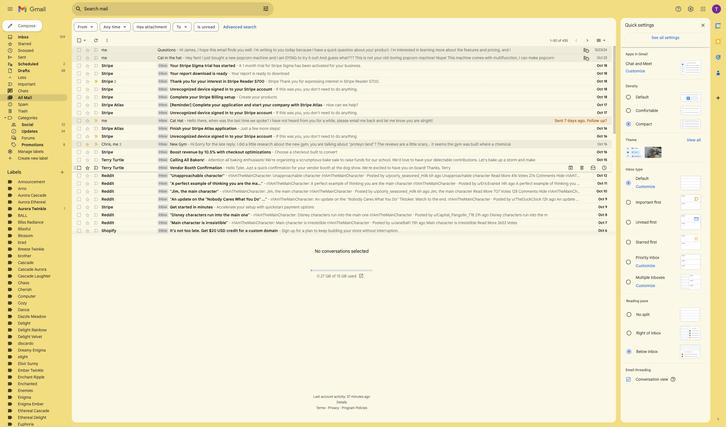 Task type: vqa. For each thing, say whether or not it's contained in the screenshot.
35th ﻿͏ from right
yes



Task type: describe. For each thing, give the bounding box(es) containing it.
· up inbox "jim, the main character" - r/iamthemaincharacter: jim, the main character r/iamthemaincharacter · posted by u/poorly_seasoned_milk 6h ago jim, the main character read more 707 votes 128 comments hide r/iamthemaincharacter r/
[[365, 173, 366, 178]]

0 vertical spatial u/poorly_seasoned_milk
[[386, 173, 428, 178]]

bakers!
[[190, 157, 204, 162]]

hat
[[177, 118, 183, 123]]

any time
[[104, 24, 120, 29]]

main up payment
[[282, 189, 291, 194]]

18 for a 1 month trial for stripe sigma has been activated for your business. ‌ ‌ ‌ ‌ ‌ ‌ ‌ ‌ ‌ ‌ ‌ ‌ ‌ ‌ ‌ ‌ ‌ ‌ ‌ ‌ ‌ ‌ ‌ ‌ ‌ ‌ ‌ ‌ ‌ ‌ ‌ ‌ ‌ ‌ ‌ ‌ ‌ ‌ ‌ ‌ ‌ ‌ ‌ ‌ ‌ ‌ ‌ ‌ ‌ ‌ ‌ ‌ ‌ ‌ ‌ ‌ ‌ ‌ ‌ ‌ ‌ ‌ ‌ ‌ ‌
[[604, 63, 608, 68]]

priority
[[636, 255, 649, 260]]

first for important first
[[655, 200, 662, 205]]

1 vertical spatial comments
[[519, 189, 538, 194]]

do for oct 18
[[336, 87, 340, 92]]

interested
[[397, 47, 415, 52]]

2 thank from the left
[[280, 79, 291, 84]]

m
[[545, 212, 548, 217]]

customize for multiple inboxes
[[636, 283, 656, 288]]

your up last
[[235, 110, 243, 115]]

drafts
[[18, 68, 30, 73]]

breeze
[[18, 247, 30, 252]]

no conversations selected main content
[[72, 18, 638, 427]]

0 vertical spatial built
[[471, 142, 479, 147]]

is down bought
[[212, 71, 216, 76]]

0 horizontal spatial started
[[178, 205, 192, 210]]

inbox inside inbox new gym - hi sorry for the late reply. i did a little research about the new gym, you are talking about "proteyn land"? the reviews are a little scary... it seems the gym was built where a chemical
[[159, 142, 167, 146]]

oct 16 for just a few more steps! ‌ ‌ ‌ ‌ ‌ ‌ ‌ ‌ ‌ ‌ ‌ ‌ ‌ ‌ ‌ ‌ ‌ ‌ ‌ ‌ ‌ ‌ ‌ ‌ ‌ ‌ ‌ ‌ ‌ ‌ ‌ ‌ ‌ ‌ ‌ ‌ ‌ ‌ ‌ ‌ ‌ ‌ ‌ ‌ ‌ ‌ ‌ ‌ ‌ ‌ ‌ ‌ ‌ ‌ ‌ ‌ ‌ ‌ ‌ ‌ ‌ ‌ ‌ ‌ ‌ ‌ ‌ ‌ ‌ ‌ ‌ ‌ ‌ ‌ ‌ ‌ ‌ ‌ ‌ ‌ ‌ ‌ ‌ ‌ ‌ ‌ ‌ ‌ ‌
[[597, 126, 608, 130]]

1 horizontal spatial email
[[350, 118, 359, 123]]

email threading element
[[626, 368, 701, 372]]

22 ﻿͏ from the left
[[421, 228, 421, 233]]

18 for create your products ‌ ‌ ‌ ‌ ‌ ‌ ‌ ‌ ‌ ‌ ‌ ‌ ‌ ‌ ‌ ‌ ‌ ‌ ‌ ‌ ‌ ‌ ‌ ‌ ‌ ‌ ‌ ‌ ‌ ‌ ‌ ‌ ‌ ‌ ‌ ‌ ‌ ‌ ‌ ‌ ‌ ‌ ‌ ‌ ‌ ‌ ‌ ‌ ‌ ‌ ‌ ‌ ‌ ‌ ‌ ‌ ‌ ‌ ‌ ‌ ‌ ‌ ‌ ‌ ‌ ‌ ‌ ‌ ‌ ‌ ‌ ‌ ‌ ‌ ‌ ‌ ‌ ‌ ‌ ‌ ‌ ‌ ‌ ‌ ‌ ‌ ‌ ‌ ‌ ‌
[[604, 95, 608, 99]]

r/iamthemaincharacter: up ma..."
[[229, 173, 272, 178]]

don't for oct 17
[[311, 110, 320, 115]]

0 horizontal spatial 15
[[337, 273, 341, 279]]

a up and
[[324, 47, 326, 52]]

17 ﻿͏ from the left
[[416, 228, 416, 233]]

34 ﻿͏ from the left
[[433, 228, 433, 233]]

1 vertical spatial setup
[[246, 205, 256, 210]]

1 ready from the left
[[217, 71, 228, 76]]

2 update from the left
[[321, 197, 334, 202]]

breeze twinkle
[[18, 247, 44, 252]]

2 ready from the left
[[256, 71, 266, 76]]

i up multifunction,
[[510, 47, 511, 52]]

your left product.
[[366, 47, 374, 52]]

0 vertical spatial votes
[[518, 173, 528, 178]]

0 horizontal spatial not
[[177, 228, 183, 233]]

inbox inside inbox finish your stripe atlas application - just a few more steps! ‌ ‌ ‌ ‌ ‌ ‌ ‌ ‌ ‌ ‌ ‌ ‌ ‌ ‌ ‌ ‌ ‌ ‌ ‌ ‌ ‌ ‌ ‌ ‌ ‌ ‌ ‌ ‌ ‌ ‌ ‌ ‌ ‌ ‌ ‌ ‌ ‌ ‌ ‌ ‌ ‌ ‌ ‌ ‌ ‌ ‌ ‌ ‌ ‌ ‌ ‌ ‌ ‌ ‌ ‌ ‌ ‌ ‌ ‌ ‌ ‌ ‌ ‌ ‌ ‌ ‌ ‌ ‌ ‌ ‌ ‌ ‌ ‌ ‌ ‌ ‌ ‌ ‌ ‌ ‌ ‌ ‌ ‌ ‌ ‌ ‌ ‌ ‌ ‌
[[159, 126, 167, 130]]

4 ﻿͏ from the left
[[403, 228, 403, 233]]

atlas down when
[[204, 126, 214, 131]]

activity:
[[334, 395, 346, 399]]

your down 'guess'
[[336, 63, 344, 68]]

for left plan
[[296, 228, 301, 233]]

oct 18 for if this was you, you don't need to do anything. ‌ ‌ ‌ ‌ ‌ ‌ ‌ ‌ ‌ ‌ ‌ ‌ ‌ ‌ ‌ ‌ ‌ ‌ ‌ ‌ ‌ ‌ ‌ ‌ ‌ ‌ ‌ ‌ ‌ ‌ ‌ ‌ ‌ ‌ ‌ ‌ ‌ ‌ ‌ ‌ ‌ ‌ ‌ ‌ ‌ ‌ ‌ ‌ ‌ ‌ ‌ ‌ ‌ ‌ ‌ ‌ ‌ ‌ ‌ ‌ ‌ ‌ ‌ ‌ ‌ ‌ ‌ ‌ ‌ ‌ ‌ ‌ ‌ ‌ ‌
[[597, 87, 608, 91]]

0 horizontal spatial settings
[[638, 22, 654, 28]]

1 for 1 50 of 435
[[550, 38, 551, 43]]

1 vertical spatial application
[[215, 126, 237, 131]]

0 horizontal spatial hi
[[180, 47, 183, 52]]

character up u/ericevans4
[[473, 173, 490, 178]]

7 row from the top
[[72, 93, 612, 101]]

a left custom
[[245, 228, 248, 233]]

sent for sent 7 days ago. follow up?
[[555, 118, 564, 123]]

cascade for cascade laughter
[[18, 274, 34, 279]]

1 run from the left
[[207, 212, 214, 217]]

minutes for in
[[198, 205, 213, 210]]

2 thinking from the left
[[349, 181, 364, 186]]

for right credit
[[239, 228, 244, 233]]

your left old-
[[374, 55, 382, 60]]

r/iamthemaincharacter up the 21h
[[448, 197, 491, 202]]

brother link
[[18, 253, 31, 258]]

2 gb from the left
[[342, 273, 347, 279]]

inbox "jim, the main character" - r/iamthemaincharacter: jim, the main character r/iamthemaincharacter · posted by u/poorly_seasoned_milk 6h ago jim, the main character read more 707 votes 128 comments hide r/iamthemaincharacter r/
[[159, 189, 594, 194]]

2 unapproachable from the left
[[443, 173, 472, 178]]

atlas up chris , me 2
[[114, 126, 124, 131]]

3 characters from the left
[[503, 212, 522, 217]]

was right "gym"
[[463, 142, 470, 147]]

inbox inside inbox "jim, the main character" - r/iamthemaincharacter: jim, the main character r/iamthemaincharacter · posted by u/poorly_seasoned_milk 6h ago jim, the main character read more 707 votes 128 comments hide r/iamthemaincharacter r/
[[159, 189, 167, 193]]

inbox unrecognized device signed in to your stripe account - if this was you, you don't need to do anything. ‌ ‌ ‌ ‌ ‌ ‌ ‌ ‌ ‌ ‌ ‌ ‌ ‌ ‌ ‌ ‌ ‌ ‌ ‌ ‌ ‌ ‌ ‌ ‌ ‌ ‌ ‌ ‌ ‌ ‌ ‌ ‌ ‌ ‌ ‌ ‌ ‌ ‌ ‌ ‌ ‌ ‌ ‌ ‌ ‌ ‌ ‌ ‌ ‌ ‌ ‌ ‌ ‌ ‌ ‌ ‌ ‌ ‌ ‌ ‌ ‌ ‌ ‌ ‌ ‌ ‌ ‌ ‌ ‌ ‌ ‌ ‌ ‌ ‌ ‌ for oct 17
[[159, 110, 433, 115]]

1 vertical spatial we
[[250, 118, 256, 123]]

ago right 14h
[[509, 181, 515, 186]]

2 machine from the left
[[456, 55, 471, 60]]

main up 'oct 10' at the right top of the page
[[591, 181, 600, 186]]

ago right the 12h
[[549, 197, 556, 202]]

28 ﻿͏ from the left
[[427, 228, 427, 233]]

snoozed link
[[18, 48, 34, 53]]

dazzle
[[18, 314, 30, 319]]

optimizations
[[245, 150, 271, 155]]

inbox link
[[18, 35, 29, 40]]

search mail image
[[74, 4, 84, 14]]

2 oct 18 from the top
[[597, 71, 608, 75]]

1 characters from the left
[[186, 212, 206, 217]]

row containing chris
[[72, 140, 612, 148]]

unrecognized for oct 18
[[170, 87, 197, 92]]

display density element
[[626, 84, 701, 88]]

3 popcorn from the left
[[539, 55, 555, 60]]

twinkle for ember twinkle
[[30, 368, 43, 373]]

25 ﻿͏ from the left
[[424, 228, 424, 233]]

customize button for multiple inboxes
[[633, 282, 659, 289]]

5 row from the top
[[72, 77, 612, 85]]

1 what from the left
[[235, 197, 245, 202]]

16 for just a few more steps! ‌ ‌ ‌ ‌ ‌ ‌ ‌ ‌ ‌ ‌ ‌ ‌ ‌ ‌ ‌ ‌ ‌ ‌ ‌ ‌ ‌ ‌ ‌ ‌ ‌ ‌ ‌ ‌ ‌ ‌ ‌ ‌ ‌ ‌ ‌ ‌ ‌ ‌ ‌ ‌ ‌ ‌ ‌ ‌ ‌ ‌ ‌ ‌ ‌ ‌ ‌ ‌ ‌ ‌ ‌ ‌ ‌ ‌ ‌ ‌ ‌ ‌ ‌ ‌ ‌ ‌ ‌ ‌ ‌ ‌ ‌ ‌ ‌ ‌ ‌ ‌ ‌ ‌ ‌ ‌ ‌ ‌ ‌ ‌ ‌ ‌ ‌ ‌ ‌
[[604, 126, 608, 130]]

0 vertical spatial ethereal
[[31, 200, 46, 205]]

3 update from the left
[[563, 197, 575, 202]]

see all settings
[[652, 35, 680, 40]]

device for oct 17
[[198, 110, 210, 115]]

create inside row
[[239, 95, 251, 100]]

has attachment
[[137, 24, 167, 29]]

signed for oct 18
[[211, 87, 224, 92]]

theme
[[626, 138, 637, 142]]

27 ﻿͏ from the left
[[426, 228, 426, 233]]

1 an from the left
[[315, 197, 320, 202]]

0 vertical spatial complete
[[170, 95, 188, 100]]

to button
[[173, 22, 192, 31]]

416
[[512, 173, 518, 178]]

1 vertical spatial make
[[526, 157, 536, 162]]

31 ﻿͏ from the left
[[430, 228, 430, 233]]

ethereal for delight
[[18, 415, 33, 420]]

meet
[[643, 61, 652, 66]]

has scheduled message image
[[584, 55, 590, 61]]

r/iamthemaincharacter down thanks,
[[414, 181, 456, 186]]

2 what from the left
[[375, 197, 384, 202]]

by left u/ericevans4
[[472, 181, 477, 186]]

0 vertical spatial quick
[[327, 47, 337, 52]]

rainbow
[[32, 327, 47, 333]]

inbox type
[[626, 167, 643, 171]]

your up [reminder] on the top left
[[189, 95, 198, 100]]

account for 12th row from the top of the no conversations selected main content
[[257, 134, 272, 139]]

0 vertical spatial enigma
[[33, 348, 46, 353]]

3 signed from the top
[[211, 134, 224, 139]]

0 vertical spatial more
[[436, 47, 445, 52]]

1 vertical spatial 6h
[[418, 189, 422, 194]]

support image
[[675, 6, 682, 12]]

turtle for calling
[[113, 157, 124, 162]]

brad
[[18, 240, 26, 245]]

privacy link
[[328, 406, 339, 410]]

this down the steps!
[[280, 134, 286, 139]]

1 little from the left
[[249, 142, 256, 147]]

character down u/capital_pangolin_718
[[436, 220, 454, 225]]

was right when
[[219, 118, 226, 123]]

12
[[604, 173, 608, 178]]

blissful link
[[18, 226, 31, 232]]

have up board!
[[415, 157, 424, 162]]

for down fam!
[[191, 79, 196, 84]]

0 horizontal spatial email
[[217, 47, 227, 52]]

20 row from the top
[[72, 195, 616, 203]]

· down details "link"
[[340, 406, 341, 410]]

been
[[302, 63, 311, 68]]

threading
[[636, 368, 651, 372]]

8 ﻿͏ from the left
[[407, 228, 407, 233]]

baking
[[230, 157, 242, 162]]

inbox "disney characters run into the main one" - r/iamthemaincharacter: disney characters run into the main one r/iamthemaincharacter · posted by u/capital_pangolin_718 21h ago disney characters run into the m
[[159, 212, 548, 217]]

2 interest from the left
[[325, 79, 339, 84]]

0 vertical spatial up
[[498, 157, 503, 162]]

1 horizontal spatial 6h
[[429, 173, 434, 178]]

well.
[[245, 47, 253, 52]]

0 vertical spatial 15
[[604, 166, 608, 170]]

anything. for oct 17
[[341, 110, 358, 115]]

more left 2653
[[488, 220, 497, 225]]

oct 16 for hi sorry for the late reply. i did a little research about the new gym, you are talking about "proteyn land"? the reviews are a little scary... it seems the gym was built where a chemical
[[598, 142, 608, 146]]

read right 11
[[619, 181, 628, 186]]

is down u/capital_pangolin_718
[[455, 220, 457, 225]]

know
[[396, 118, 406, 123]]

you, for oct 17
[[295, 110, 302, 115]]

tyler,
[[236, 165, 245, 170]]

1 horizontal spatial a
[[311, 181, 314, 186]]

1 update from the left
[[178, 197, 191, 202]]

0 vertical spatial inbox
[[652, 331, 661, 336]]

this down company
[[280, 110, 286, 115]]

· up 15h
[[413, 212, 414, 217]]

1 vertical spatial r/
[[592, 189, 594, 194]]

2 horizontal spatial not
[[367, 55, 373, 60]]

1 thinking from the left
[[213, 181, 228, 186]]

1 horizontal spatial complete
[[193, 102, 211, 107]]

1 this from the left
[[355, 55, 363, 60]]

9 row from the top
[[72, 109, 612, 117]]

row containing shopify
[[72, 227, 612, 235]]

reading pane element
[[627, 299, 701, 303]]

6
[[606, 228, 608, 233]]

delight for delight velvet
[[18, 334, 31, 339]]

questions - hi james, i hope this email finds you well. i'm writing to you today because i have a quick question about your product. i'm interested in learning more about the features and pricing, and i
[[158, 47, 511, 52]]

forums
[[22, 136, 35, 141]]

0 vertical spatial character"
[[204, 173, 225, 178]]

1 main from the left
[[276, 220, 285, 225]]

posted up interruption.
[[373, 220, 385, 225]]

2 report from the left
[[240, 71, 251, 76]]

your for your report download is ready
[[170, 71, 179, 76]]

ago up watch
[[423, 189, 430, 194]]

account for 19th row from the bottom
[[257, 87, 272, 92]]

a left few
[[249, 126, 251, 131]]

your for your stripe sigma trial has started
[[170, 63, 179, 68]]

no conversations selected
[[315, 248, 369, 254]]

41 ﻿͏ from the left
[[440, 228, 440, 233]]

i left hope
[[198, 47, 199, 52]]

2 perfect from the left
[[315, 181, 328, 186]]

1 horizontal spatial cat
[[170, 118, 176, 123]]

19 ﻿͏ from the left
[[418, 228, 418, 233]]

ago right 15h
[[419, 220, 426, 225]]

0 horizontal spatial quick
[[258, 165, 267, 170]]

toolbar inside row
[[565, 157, 610, 163]]

booth
[[320, 165, 331, 170]]

a right did
[[246, 142, 248, 147]]

please
[[337, 118, 349, 123]]

42 ﻿͏ from the left
[[441, 228, 441, 233]]

1 perfect from the left
[[175, 181, 190, 186]]

with down pricing,
[[485, 55, 493, 60]]

3 row from the top
[[72, 62, 612, 70]]

16 row from the top
[[72, 164, 612, 172]]

by up interruption.
[[386, 220, 390, 225]]

2 inside chris , me 2
[[120, 142, 121, 146]]

0 vertical spatial comments
[[537, 173, 556, 178]]

inbox inside inbox complete your stripe billing setup - create your products ‌ ‌ ‌ ‌ ‌ ‌ ‌ ‌ ‌ ‌ ‌ ‌ ‌ ‌ ‌ ‌ ‌ ‌ ‌ ‌ ‌ ‌ ‌ ‌ ‌ ‌ ‌ ‌ ‌ ‌ ‌ ‌ ‌ ‌ ‌ ‌ ‌ ‌ ‌ ‌ ‌ ‌ ‌ ‌ ‌ ‌ ‌ ‌ ‌ ‌ ‌ ‌ ‌ ‌ ‌ ‌ ‌ ‌ ‌ ‌ ‌ ‌ ‌ ‌ ‌ ‌ ‌ ‌ ‌ ‌ ‌ ‌ ‌ ‌ ‌ ‌ ‌ ‌ ‌ ‌ ‌ ‌ ‌ ‌ ‌ ‌ ‌ ‌ ‌ ‌
[[159, 95, 167, 99]]

terry turtle for calling
[[102, 157, 124, 162]]

inbox inside inbox cat hat - hello there, when was the last time we spoke? i have not heard from you for a while, please email me back and let me know you are alright!
[[159, 118, 167, 123]]

oct 9 for r/iamthemaincharacter: an update on the "nobody cares what you do" tiktoker. watch to the end. r/iamthemaincharacter · posted by u/theduckclock 12h ago an update on the "nobody cares
[[599, 197, 608, 201]]

1 vertical spatial built
[[311, 150, 318, 155]]

1 vertical spatial character"
[[198, 189, 219, 194]]

r/iamthemaincharacter down dog
[[322, 173, 364, 178]]

10 row from the top
[[72, 117, 612, 125]]

enigma for enigma ember
[[18, 402, 31, 407]]

activated
[[312, 63, 329, 68]]

sent for sent link
[[18, 55, 26, 60]]

reddit for "an
[[102, 197, 114, 202]]

delight rainbow link
[[18, 327, 47, 333]]

atlas down stripe 2
[[114, 102, 124, 107]]

8 inside no conversations selected main content
[[606, 213, 608, 217]]

2 trial from the left
[[258, 63, 265, 68]]

enchant ripple
[[18, 375, 45, 380]]

and left the let
[[377, 118, 383, 123]]

with down the late
[[217, 150, 225, 155]]

inbox inside "inbox "disney characters run into the main one" - r/iamthemaincharacter: disney characters run into the main one r/iamthemaincharacter · posted by u/capital_pangolin_718 21h ago disney characters run into the m"
[[159, 213, 167, 217]]

your down hat
[[182, 126, 191, 131]]

a right bought
[[225, 55, 228, 60]]

your down products
[[263, 102, 271, 107]]

2 you from the left
[[385, 197, 391, 202]]

inbox inside inbox "an update on the "nobody cares what you do" ..." - r/iamthemaincharacter: an update on the "nobody cares what you do" tiktoker. watch to the end. r/iamthemaincharacter · posted by u/theduckclock 12h ago an update on the "nobody cares
[[159, 197, 167, 201]]

delight down ethereal cascade link
[[34, 415, 46, 420]]

6 row from the top
[[72, 85, 612, 93]]

multiple
[[636, 275, 650, 280]]

thanks,
[[427, 165, 441, 170]]

inbox inside labels navigation
[[18, 35, 29, 40]]

inbox inside inbox your stripe sigma trial has started - a 1 month trial for stripe sigma has been activated for your business. ‌ ‌ ‌ ‌ ‌ ‌ ‌ ‌ ‌ ‌ ‌ ‌ ‌ ‌ ‌ ‌ ‌ ‌ ‌ ‌ ‌ ‌ ‌ ‌ ‌ ‌ ‌ ‌ ‌ ‌ ‌ ‌ ‌ ‌ ‌ ‌ ‌ ‌ ‌ ‌ ‌ ‌ ‌ ‌ ‌ ‌ ‌ ‌ ‌ ‌ ‌ ‌ ‌ ‌ ‌ ‌ ‌ ‌ ‌ ‌ ‌ ‌ ‌ ‌ ‌
[[159, 63, 167, 68]]

2 little from the left
[[410, 142, 417, 147]]

1 interest from the left
[[207, 79, 222, 84]]

was for 9th row
[[287, 110, 294, 115]]

try
[[303, 55, 308, 60]]

1 horizontal spatial 1
[[243, 63, 244, 68]]

plan
[[306, 228, 313, 233]]

3 example from the left
[[534, 181, 549, 186]]

character down the vendor
[[303, 173, 321, 178]]

· up "inbox "disney characters run into the main one" - r/iamthemaincharacter: disney characters run into the main one r/iamthemaincharacter · posted by u/capital_pangolin_718 21h ago disney characters run into the m"
[[353, 189, 354, 194]]

twinkle for aurora twinkle
[[32, 206, 46, 211]]

1 horizontal spatial we're
[[362, 165, 372, 170]]

3 perfect from the left
[[520, 181, 533, 186]]

11 ﻿͏ from the left
[[410, 228, 410, 233]]

1 default from the top
[[636, 95, 649, 100]]

for left expressing
[[299, 79, 304, 84]]

about up cat in the hat - hey fam! i just bought a new popcorn machine and i am dying to try it out! and guess what??? this is not your old-boring popcorn machine! nope! this machine comes with multifunction, i can make popcorn
[[354, 47, 365, 52]]

oct 10
[[597, 189, 608, 193]]

program policies link
[[342, 406, 368, 410]]

is down month
[[252, 71, 255, 76]]

below
[[637, 349, 647, 354]]

r/iamthemaincharacter: up payment
[[271, 197, 314, 202]]

raise
[[345, 157, 354, 162]]

character up 10
[[601, 181, 618, 186]]

1 horizontal spatial ember
[[32, 402, 44, 407]]

aurora cascade link
[[18, 193, 46, 198]]

more up 14h
[[501, 173, 511, 178]]

i left just
[[202, 55, 203, 60]]

this up company
[[280, 87, 286, 92]]

Search mail text field
[[84, 6, 247, 12]]

ago down thanks,
[[435, 173, 442, 178]]

customize button for chat and meet
[[623, 68, 649, 74]]

by up inbox "an update on the "nobody cares what you do" ..." - r/iamthemaincharacter: an update on the "nobody cares what you do" tiktoker. watch to the end. r/iamthemaincharacter · posted by u/theduckclock 12h ago an update on the "nobody cares on the top
[[369, 189, 373, 194]]

r/iamthemaincharacter up the 12h
[[548, 189, 591, 194]]

aurora ethereal
[[18, 200, 46, 205]]

1 horizontal spatial get
[[201, 228, 208, 233]]

3 run from the left
[[523, 212, 529, 217]]

17 for how can we help? ‌ ‌ ‌ ‌ ‌ ‌ ‌ ‌ ‌ ‌ ‌ ‌ ‌ ‌ ‌ ‌ ‌ ‌ ‌ ‌ ‌ ‌ ‌ ‌ ‌ ‌ ‌ ‌ ‌ ‌ ‌ ‌ ‌ ‌ ‌ ‌ ‌ ‌ ‌ ‌ ‌ ‌ ‌ ‌ ‌ ‌ ‌ ‌ ‌ ‌ ‌ ‌ ‌ ‌ ‌ ‌ ‌ ‌ ‌ ‌ ‌ ‌ ‌ ‌ ‌ ‌ ‌ ‌ ‌ ‌ ‌ ‌ ‌ ‌ ‌ ‌ ‌ ‌ ‌ ‌ ‌ ‌ ‌ ‌ ‌ ‌ ‌ ‌ ‌ ‌ ‌ ‌
[[604, 103, 608, 107]]

guess
[[328, 55, 338, 60]]

30 ﻿͏ from the left
[[429, 228, 429, 233]]

right
[[637, 331, 646, 336]]

21h
[[476, 212, 481, 217]]

for down the organizing
[[292, 165, 297, 170]]

inbox calling all bakers! - attention all baking enthusiasts! we're organizing a scrumptious bake sale to raise funds for our school. we'd love to have your delectable contributions. let's bake up a storm and make
[[159, 157, 536, 162]]

cascade for cascade "link"
[[18, 260, 34, 265]]

1 thank from the left
[[170, 79, 182, 84]]

month
[[245, 63, 257, 68]]

0 vertical spatial we're
[[266, 157, 276, 162]]

if for oct 18
[[276, 87, 279, 92]]

1 vertical spatial up
[[291, 228, 295, 233]]

2 i'm from the left
[[391, 47, 396, 52]]

terms link
[[316, 406, 326, 410]]

by left u/capital_pangolin_718
[[429, 212, 433, 217]]

computer
[[18, 294, 36, 299]]

1 vertical spatial time
[[242, 118, 249, 123]]

enigma link
[[18, 395, 31, 400]]

1 vertical spatial inbox
[[648, 349, 658, 354]]

delight for delight rainbow
[[18, 327, 31, 333]]

customize button for priority inbox
[[633, 262, 659, 269]]

let
[[384, 118, 389, 123]]

r/iamthemaincharacter up u/janeball1
[[370, 212, 412, 217]]

are right "reviews"
[[400, 142, 405, 147]]

oct 23
[[597, 56, 608, 60]]

1 report from the left
[[180, 71, 192, 76]]

used
[[348, 273, 357, 279]]

1 trial from the left
[[205, 63, 213, 68]]

2 horizontal spatial a
[[516, 181, 519, 186]]

2 characters from the left
[[311, 212, 330, 217]]

enthusiasts!
[[243, 157, 265, 162]]

1 i'm from the left
[[254, 47, 259, 52]]

0 vertical spatial make
[[529, 55, 538, 60]]

minutes for 37
[[351, 395, 364, 399]]

0 vertical spatial new
[[229, 55, 236, 60]]

r/iamthemaincharacter: down ma..."
[[223, 189, 266, 194]]

details
[[337, 400, 347, 404]]

sale
[[332, 157, 339, 162]]

0 horizontal spatial get
[[170, 205, 177, 210]]

terry turtle for vendor
[[102, 165, 124, 170]]

just for -
[[240, 126, 248, 131]]

7 ﻿͏ from the left
[[406, 228, 406, 233]]

trash link
[[18, 109, 28, 114]]

chris
[[102, 142, 111, 147]]

1 row from the top
[[72, 46, 612, 54]]

3 thinking from the left
[[555, 181, 569, 186]]

i right spoke?
[[270, 118, 271, 123]]

1 sigma from the left
[[192, 63, 204, 68]]

11 row from the top
[[72, 125, 612, 132]]

16 for choose a checkout built to convert ﻿ ﻿ ﻿ ﻿ ﻿ ﻿ ﻿ ﻿ ﻿ ﻿ ﻿ ﻿ ﻿ ﻿ ﻿ ﻿ ﻿ ﻿ ﻿ ﻿ ﻿ ﻿ ﻿ ﻿ ﻿ ﻿ ﻿ ﻿ ﻿ ﻿ ﻿ ﻿ ﻿ ﻿ ﻿ ﻿ ﻿ ﻿ ﻿ ﻿ ﻿ ﻿ ﻿ ﻿ ﻿ ﻿ ﻿ ﻿ ﻿ ﻿ ﻿ ﻿ ﻿ ﻿ ﻿ ﻿ ﻿ ﻿ ﻿ ﻿ ﻿ ﻿ ﻿ ﻿ ﻿ ﻿ ﻿ ﻿ ﻿ ﻿ ﻿ ﻿ ﻿ ﻿ ﻿ ﻿ ﻿ ﻿ ﻿ ﻿ ﻿ ﻿ ﻿
[[604, 150, 608, 154]]

drafts link
[[18, 68, 30, 73]]

without
[[363, 228, 376, 233]]

3 don't from the top
[[311, 134, 320, 139]]

atlas left how
[[313, 102, 323, 107]]

3 if from the top
[[276, 134, 279, 139]]

theme element
[[626, 137, 637, 143]]

search
[[244, 24, 257, 29]]

r/iamthemaincharacter: up custom
[[232, 220, 275, 225]]

unrecognized for oct 17
[[170, 110, 197, 115]]

main down inbox "unapproachable character" - r/iamthemaincharacter: unapproachable character r/iamthemaincharacter · posted by u/poorly_seasoned_milk 6h ago unapproachable character read more 416 votes 276 comments hide r/iamthemaincharacter r/
[[386, 181, 394, 186]]

109
[[60, 35, 65, 39]]

this right hope
[[210, 47, 216, 52]]

1 horizontal spatial can
[[521, 55, 528, 60]]

was for 12th row from the top of the no conversations selected main content
[[287, 134, 294, 139]]

usd
[[217, 228, 226, 233]]

anything. for oct 18
[[341, 87, 358, 92]]

labels heading
[[7, 169, 59, 175]]

selected
[[351, 248, 369, 254]]

apps
[[626, 52, 634, 56]]

advanced search options image
[[260, 3, 272, 14]]

ago inside last account activity: 37 minutes ago details terms · privacy · program policies
[[364, 395, 370, 399]]

· down u/ericevans4
[[492, 197, 493, 202]]

44 ﻿͏ from the left
[[443, 228, 443, 233]]

0 vertical spatial cat
[[158, 55, 164, 60]]

1 vertical spatial u/poorly_seasoned_milk
[[374, 189, 417, 194]]

10
[[604, 189, 608, 193]]

bought
[[212, 55, 224, 60]]

3 device from the top
[[198, 134, 210, 139]]

7 for sent
[[565, 118, 567, 123]]

23 row from the top
[[72, 219, 612, 227]]

read down the 21h
[[478, 220, 487, 225]]

payment
[[284, 205, 300, 210]]

1 vertical spatial more
[[260, 126, 269, 131]]

3 do from the top
[[336, 134, 340, 139]]

for up inbox your report download is ready - your report is ready to download ‌ ‌ ‌ ‌ ‌ ‌ ‌ ‌ ‌ ‌ ‌ ‌ ‌ ‌ ‌ ‌ ‌ ‌ ‌ ‌ ‌ ‌ ‌ ‌ ‌ ‌ ‌ ‌ ‌ ‌ ‌ ‌ ‌ ‌ ‌ ‌ ‌ ‌ ‌ ‌ ‌ ‌ ‌ ‌ ‌ ‌ ‌ ‌ ‌ ‌ ‌ ‌ ‌ ‌ ‌ ‌ ‌ ‌ ‌ ‌ ‌ ‌ ‌ ‌ ‌ ‌ ‌ ‌ ‌ ‌ ‌ ‌ ‌ ‌ ‌ ‌ ‌ ‌ ‌ ‌ ‌ ‌ ‌ ‌ on the top
[[265, 63, 271, 68]]

just for tyler,
[[246, 165, 254, 170]]

by down 14h
[[507, 197, 511, 202]]

· up without
[[371, 220, 372, 225]]

tiktoker.
[[400, 197, 415, 202]]

16 ﻿͏ from the left
[[415, 228, 415, 233]]

0 vertical spatial hide
[[557, 173, 565, 178]]

spam link
[[18, 102, 28, 107]]

ethereal for cascade
[[18, 408, 33, 413]]

your up thanks,
[[425, 157, 433, 162]]

it's
[[170, 228, 176, 233]]

inbox inside inbox boost revenue by 10.5% with checkout optimizations - choose a checkout built to convert ﻿ ﻿ ﻿ ﻿ ﻿ ﻿ ﻿ ﻿ ﻿ ﻿ ﻿ ﻿ ﻿ ﻿ ﻿ ﻿ ﻿ ﻿ ﻿ ﻿ ﻿ ﻿ ﻿ ﻿ ﻿ ﻿ ﻿ ﻿ ﻿ ﻿ ﻿ ﻿ ﻿ ﻿ ﻿ ﻿ ﻿ ﻿ ﻿ ﻿ ﻿ ﻿ ﻿ ﻿ ﻿ ﻿ ﻿ ﻿ ﻿ ﻿ ﻿ ﻿ ﻿ ﻿ ﻿ ﻿ ﻿ ﻿ ﻿ ﻿ ﻿ ﻿ ﻿ ﻿ ﻿ ﻿ ﻿ ﻿ ﻿ ﻿ ﻿ ﻿ ﻿ ﻿ ﻿ ﻿ ﻿ ﻿ ﻿ ﻿ ﻿ ﻿ ﻿
[[159, 150, 167, 154]]

· down contributions.
[[457, 181, 458, 186]]

3 inbox unrecognized device signed in to your stripe account - if this was you, you don't need to do anything. ‌ ‌ ‌ ‌ ‌ ‌ ‌ ‌ ‌ ‌ ‌ ‌ ‌ ‌ ‌ ‌ ‌ ‌ ‌ ‌ ‌ ‌ ‌ ‌ ‌ ‌ ‌ ‌ ‌ ‌ ‌ ‌ ‌ ‌ ‌ ‌ ‌ ‌ ‌ ‌ ‌ ‌ ‌ ‌ ‌ ‌ ‌ ‌ ‌ ‌ ‌ ‌ ‌ ‌ ‌ ‌ ‌ ‌ ‌ ‌ ‌ ‌ ‌ ‌ ‌ ‌ ‌ ‌ ‌ ‌ ‌ ‌ ‌ ‌ ‌ from the top
[[159, 134, 433, 139]]

cascade aurora link
[[18, 267, 46, 272]]

0 vertical spatial started
[[221, 63, 235, 68]]

late.
[[192, 228, 200, 233]]

dazzle meadow
[[18, 314, 46, 319]]

gmail image
[[18, 3, 49, 15]]

2 horizontal spatial new
[[292, 142, 300, 147]]

your up start in the top of the page
[[252, 95, 260, 100]]

main left one"
[[231, 212, 240, 217]]

1 horizontal spatial r/
[[609, 173, 612, 178]]

important first
[[636, 200, 662, 205]]

1 vertical spatial hello
[[226, 165, 235, 170]]

your left "store"
[[344, 228, 352, 233]]

0 vertical spatial we
[[343, 102, 348, 107]]

announcement
[[18, 179, 45, 184]]

2 main from the left
[[427, 220, 435, 225]]

inbox inside inbox vendor booth confirmation - hello tyler, just a quick confirmation for your vendor booth at the dog show. we're excited to have you on board! thanks, terry
[[159, 166, 167, 170]]

chemical
[[495, 142, 511, 147]]

1 reader from the left
[[240, 79, 254, 84]]

aurora up laughter
[[34, 267, 46, 272]]

and up multifunction,
[[502, 47, 509, 52]]



Task type: locate. For each thing, give the bounding box(es) containing it.
1 popcorn from the left
[[237, 55, 252, 60]]

started up '"disney'
[[178, 205, 192, 210]]

1 horizontal spatial example
[[329, 181, 344, 186]]

1 vertical spatial started
[[178, 205, 192, 210]]

we left help?
[[343, 102, 348, 107]]

apps in gmail
[[626, 52, 648, 56]]

39 ﻿͏ from the left
[[438, 228, 438, 233]]

1 vertical spatial if
[[276, 110, 279, 115]]

reddit for "unapproachable
[[102, 173, 114, 178]]

reddit for "jim,
[[102, 189, 114, 194]]

0 vertical spatial inbox unrecognized device signed in to your stripe account - if this was you, you don't need to do anything. ‌ ‌ ‌ ‌ ‌ ‌ ‌ ‌ ‌ ‌ ‌ ‌ ‌ ‌ ‌ ‌ ‌ ‌ ‌ ‌ ‌ ‌ ‌ ‌ ‌ ‌ ‌ ‌ ‌ ‌ ‌ ‌ ‌ ‌ ‌ ‌ ‌ ‌ ‌ ‌ ‌ ‌ ‌ ‌ ‌ ‌ ‌ ‌ ‌ ‌ ‌ ‌ ‌ ‌ ‌ ‌ ‌ ‌ ‌ ‌ ‌ ‌ ‌ ‌ ‌ ‌ ‌ ‌ ‌ ‌ ‌ ‌ ‌ ‌ ‌
[[159, 87, 433, 92]]

2 vertical spatial device
[[198, 134, 210, 139]]

while,
[[326, 118, 336, 123]]

all up "spam" link on the top
[[18, 95, 23, 100]]

u/capital_pangolin_718
[[434, 212, 475, 217]]

and inside chat and meet customize
[[636, 61, 642, 66]]

inbox inside inbox thank you for your interest in stripe reader s700 - stripe thank you for expressing interest in stripe reader s700. ‌ ‌ ‌ ‌ ‌ ‌ ‌ ‌ ‌ ‌ ‌ ‌ ‌ ‌ ‌ ‌ ‌ ‌ ‌ ‌ ‌ ‌ ‌ ‌ ‌ ‌ ‌ ‌ ‌ ‌ ‌ ‌ ‌ ‌ ‌ ‌ ‌ ‌ ‌ ‌ ‌ ‌ ‌ ‌ ‌ ‌ ‌ ‌ ‌ ‌ ‌ ‌ ‌ ‌ ‌ ‌ ‌ ‌ ‌ ‌ ‌ ‌ ‌ ‌ ‌ ‌ ‌ ‌ ‌
[[159, 79, 167, 83]]

terry for calling all bakers!
[[102, 157, 112, 162]]

email threading
[[626, 368, 651, 372]]

1 bake from the left
[[323, 157, 331, 162]]

main menu image
[[7, 6, 13, 12]]

cascade for cascade aurora
[[18, 267, 34, 272]]

"nobody up accelerate
[[206, 197, 222, 202]]

delight for the delight link
[[18, 321, 31, 326]]

inbox inside inbox it's not too late. get $20 usd credit for a custom domain - sign up for a plan to keep building your store without interruption. ﻿͏ ﻿͏ ﻿͏ ﻿͏ ﻿͏ ﻿͏ ﻿͏ ﻿͏ ﻿͏ ﻿͏ ﻿͏ ﻿͏ ﻿͏ ﻿͏ ﻿͏ ﻿͏ ﻿͏ ﻿͏ ﻿͏ ﻿͏ ﻿͏ ﻿͏ ﻿͏ ﻿͏ ﻿͏ ﻿͏ ﻿͏ ﻿͏ ﻿͏ ﻿͏ ﻿͏ ﻿͏ ﻿͏ ﻿͏ ﻿͏ ﻿͏ ﻿͏ ﻿͏ ﻿͏ ﻿͏ ﻿͏ ﻿͏ ﻿͏ ﻿͏
[[159, 228, 167, 233]]

one
[[362, 212, 369, 217]]

0 vertical spatial oct 9
[[599, 197, 608, 201]]

oct 9
[[599, 197, 608, 201], [599, 205, 608, 209]]

chats link
[[18, 88, 28, 93]]

from
[[300, 118, 308, 123]]

spoke?
[[257, 118, 269, 123]]

2 vertical spatial don't
[[311, 134, 320, 139]]

hat
[[176, 55, 182, 60]]

2 bake from the left
[[489, 157, 497, 162]]

0 vertical spatial 2
[[63, 62, 65, 66]]

37 ﻿͏ from the left
[[436, 228, 436, 233]]

1 horizontal spatial thinking
[[349, 181, 364, 186]]

aurora for aurora cascade
[[18, 193, 30, 198]]

2 turtle from the top
[[113, 165, 124, 170]]

labels navigation
[[0, 18, 72, 427]]

ago right the 21h
[[482, 212, 489, 217]]

1 horizontal spatial irresistible
[[458, 220, 477, 225]]

0 horizontal spatial a
[[239, 63, 242, 68]]

u/poorly_seasoned_milk down inbox "a perfect example of thinking you are the ma..." - r/iamthemaincharacter: a perfect example of thinking you are the main character r/iamthemaincharacter · posted by u/ericevans4 14h ago a perfect example of thinking you are the main character read more
[[374, 189, 417, 194]]

if
[[276, 87, 279, 92], [276, 110, 279, 115], [276, 134, 279, 139]]

a up inbox vendor booth confirmation - hello tyler, just a quick confirmation for your vendor booth at the dog show. we're excited to have you on board! thanks, terry
[[296, 157, 299, 162]]

inbox unrecognized device signed in to your stripe account - if this was you, you don't need to do anything. ‌ ‌ ‌ ‌ ‌ ‌ ‌ ‌ ‌ ‌ ‌ ‌ ‌ ‌ ‌ ‌ ‌ ‌ ‌ ‌ ‌ ‌ ‌ ‌ ‌ ‌ ‌ ‌ ‌ ‌ ‌ ‌ ‌ ‌ ‌ ‌ ‌ ‌ ‌ ‌ ‌ ‌ ‌ ‌ ‌ ‌ ‌ ‌ ‌ ‌ ‌ ‌ ‌ ‌ ‌ ‌ ‌ ‌ ‌ ‌ ‌ ‌ ‌ ‌ ‌ ‌ ‌ ‌ ‌ ‌ ‌ ‌ ‌ ‌ ‌ for oct 18
[[159, 87, 433, 92]]

inbox inside inbox "main character is irresistible" - r/iamthemaincharacter: main character is irresistible r/iamthemaincharacter · posted by u/janeball1 15h ago main character is irresistible read more 2653 votes
[[159, 221, 167, 225]]

16 for hi sorry for the late reply. i did a little research about the new gym, you are talking about "proteyn land"? the reviews are a little scary... it seems the gym was built where a chemical
[[604, 142, 608, 146]]

0 horizontal spatial can
[[335, 102, 342, 107]]

2 has from the left
[[295, 63, 301, 68]]

follow
[[587, 118, 600, 123]]

all inside no conversations selected main content
[[184, 157, 189, 162]]

1 horizontal spatial trial
[[258, 63, 265, 68]]

thinking
[[213, 181, 228, 186], [349, 181, 364, 186], [555, 181, 569, 186]]

9 for accelerate your setup with quickstart payment options ﻿ ﻿ ﻿ ﻿ ﻿ ﻿ ﻿ ﻿ ﻿ ﻿ ﻿ ﻿ ﻿ ﻿ ﻿ ﻿ ﻿ ﻿ ﻿ ﻿ ﻿ ﻿ ﻿ ﻿ ﻿ ﻿ ﻿ ﻿ ﻿ ﻿ ﻿ ﻿ ﻿ ﻿ ﻿ ﻿ ﻿ ﻿ ﻿ ﻿ ﻿ ﻿ ﻿ ﻿ ﻿ ﻿ ﻿ ﻿ ﻿ ﻿ ﻿ ﻿ ﻿
[[606, 205, 608, 209]]

0 horizontal spatial popcorn
[[237, 55, 252, 60]]

scrumptious
[[300, 157, 322, 162]]

your down fam!
[[197, 79, 206, 84]]

0 horizontal spatial sigma
[[192, 63, 204, 68]]

oct 18 for a 1 month trial for stripe sigma has been activated for your business. ‌ ‌ ‌ ‌ ‌ ‌ ‌ ‌ ‌ ‌ ‌ ‌ ‌ ‌ ‌ ‌ ‌ ‌ ‌ ‌ ‌ ‌ ‌ ‌ ‌ ‌ ‌ ‌ ‌ ‌ ‌ ‌ ‌ ‌ ‌ ‌ ‌ ‌ ‌ ‌ ‌ ‌ ‌ ‌ ‌ ‌ ‌ ‌ ‌ ‌ ‌ ‌ ‌ ‌ ‌ ‌ ‌ ‌ ‌ ‌ ‌ ‌ ‌ ‌ ‌
[[597, 63, 608, 68]]

4 row from the top
[[72, 70, 612, 77]]

0 horizontal spatial i'm
[[254, 47, 259, 52]]

what down inbox "jim, the main character" - r/iamthemaincharacter: jim, the main character r/iamthemaincharacter · posted by u/poorly_seasoned_milk 6h ago jim, the main character read more 707 votes 128 comments hide r/iamthemaincharacter r/
[[375, 197, 384, 202]]

important inside labels navigation
[[18, 82, 35, 87]]

twinkle down aurora ethereal link
[[32, 206, 46, 211]]

radiance
[[27, 220, 44, 225]]

is
[[197, 24, 201, 29]]

1 oct 18 from the top
[[597, 63, 608, 68]]

inbox type element
[[626, 167, 701, 171]]

view
[[687, 138, 696, 143]]

cascade down brother link
[[18, 260, 34, 265]]

details link
[[337, 400, 347, 404]]

7
[[565, 118, 567, 123], [606, 221, 608, 225]]

stripe atlas for [reminder]
[[102, 102, 124, 107]]

finds
[[228, 47, 237, 52]]

don't
[[311, 87, 320, 92], [311, 110, 320, 115], [311, 134, 320, 139]]

account for 9th row
[[257, 110, 272, 115]]

are up inbox "jim, the main character" - r/iamthemaincharacter: jim, the main character r/iamthemaincharacter · posted by u/poorly_seasoned_milk 6h ago jim, the main character read more 707 votes 128 comments hide r/iamthemaincharacter r/
[[372, 181, 378, 186]]

policies
[[356, 406, 368, 410]]

3 18 from the top
[[604, 79, 608, 83]]

0 horizontal spatial report
[[180, 71, 192, 76]]

email up bought
[[217, 47, 227, 52]]

example down at
[[329, 181, 344, 186]]

enchanted
[[18, 381, 37, 386]]

delight
[[18, 321, 31, 326], [18, 327, 31, 333], [18, 334, 31, 339], [34, 415, 46, 420]]

0 horizontal spatial complete
[[170, 95, 188, 100]]

26 ﻿͏ from the left
[[425, 228, 425, 233]]

older image
[[585, 38, 591, 43]]

inbox inside inbox get started in minutes - accelerate your setup with quickstart payment options ﻿ ﻿ ﻿ ﻿ ﻿ ﻿ ﻿ ﻿ ﻿ ﻿ ﻿ ﻿ ﻿ ﻿ ﻿ ﻿ ﻿ ﻿ ﻿ ﻿ ﻿ ﻿ ﻿ ﻿ ﻿ ﻿ ﻿ ﻿ ﻿ ﻿ ﻿ ﻿ ﻿ ﻿ ﻿ ﻿ ﻿ ﻿ ﻿ ﻿ ﻿ ﻿ ﻿ ﻿ ﻿ ﻿ ﻿ ﻿ ﻿ ﻿ ﻿ ﻿ ﻿
[[159, 205, 167, 209]]

has scheduled message image
[[584, 47, 590, 53]]

complete up the there, at the left of page
[[193, 102, 211, 107]]

2 jim, from the left
[[431, 189, 438, 194]]

15 up 12
[[604, 166, 608, 170]]

inbox inside inbox "unapproachable character" - r/iamthemaincharacter: unapproachable character r/iamthemaincharacter · posted by u/poorly_seasoned_milk 6h ago unapproachable character read more 416 votes 276 comments hide r/iamthemaincharacter r/
[[159, 173, 167, 178]]

1 horizontal spatial built
[[471, 142, 479, 147]]

character"
[[204, 173, 225, 178], [198, 189, 219, 194]]

perfect down 276
[[520, 181, 533, 186]]

oct 16 for choose a checkout built to convert ﻿ ﻿ ﻿ ﻿ ﻿ ﻿ ﻿ ﻿ ﻿ ﻿ ﻿ ﻿ ﻿ ﻿ ﻿ ﻿ ﻿ ﻿ ﻿ ﻿ ﻿ ﻿ ﻿ ﻿ ﻿ ﻿ ﻿ ﻿ ﻿ ﻿ ﻿ ﻿ ﻿ ﻿ ﻿ ﻿ ﻿ ﻿ ﻿ ﻿ ﻿ ﻿ ﻿ ﻿ ﻿ ﻿ ﻿ ﻿ ﻿ ﻿ ﻿ ﻿ ﻿ ﻿ ﻿ ﻿ ﻿ ﻿ ﻿ ﻿ ﻿ ﻿ ﻿ ﻿ ﻿ ﻿ ﻿ ﻿ ﻿ ﻿ ﻿ ﻿ ﻿ ﻿ ﻿ ﻿ ﻿ ﻿ ﻿ ﻿ ﻿ ﻿ ﻿
[[597, 150, 608, 154]]

1 18 from the top
[[604, 63, 608, 68]]

discardo
[[18, 341, 33, 346]]

need down expressing
[[321, 87, 330, 92]]

terry for vendor booth confirmation
[[102, 165, 112, 170]]

all for see
[[660, 35, 664, 40]]

one"
[[241, 212, 250, 217]]

2 popcorn from the left
[[403, 55, 418, 60]]

0 vertical spatial time
[[112, 24, 120, 29]]

1 vertical spatial terry turtle
[[102, 165, 124, 170]]

products
[[261, 95, 277, 100]]

don't for oct 18
[[311, 87, 320, 92]]

custom
[[249, 228, 263, 233]]

follow link to manage storage image
[[359, 273, 365, 279]]

cares down inbox "jim, the main character" - r/iamthemaincharacter: jim, the main character r/iamthemaincharacter · posted by u/poorly_seasoned_milk 6h ago jim, the main character read more 707 votes 128 comments hide r/iamthemaincharacter r/
[[364, 197, 374, 202]]

﻿͏
[[400, 228, 400, 233], [401, 228, 401, 233], [402, 228, 402, 233], [403, 228, 403, 233], [404, 228, 404, 233], [405, 228, 405, 233], [406, 228, 406, 233], [407, 228, 407, 233], [408, 228, 408, 233], [409, 228, 409, 233], [410, 228, 410, 233], [411, 228, 411, 233], [412, 228, 412, 233], [413, 228, 413, 233], [414, 228, 414, 233], [415, 228, 415, 233], [416, 228, 416, 233], [417, 228, 417, 233], [418, 228, 418, 233], [419, 228, 419, 233], [420, 228, 420, 233], [421, 228, 421, 233], [422, 228, 422, 233], [423, 228, 423, 233], [424, 228, 424, 233], [425, 228, 425, 233], [426, 228, 426, 233], [427, 228, 427, 233], [428, 228, 428, 233], [429, 228, 429, 233], [430, 228, 430, 233], [431, 228, 431, 233], [432, 228, 432, 233], [433, 228, 433, 233], [434, 228, 434, 233], [435, 228, 435, 233], [436, 228, 436, 233], [437, 228, 437, 233], [438, 228, 438, 233], [439, 228, 439, 233], [440, 228, 440, 233], [441, 228, 441, 233], [442, 228, 442, 233], [443, 228, 443, 233]]

oct 18 for stripe thank you for expressing interest in stripe reader s700. ‌ ‌ ‌ ‌ ‌ ‌ ‌ ‌ ‌ ‌ ‌ ‌ ‌ ‌ ‌ ‌ ‌ ‌ ‌ ‌ ‌ ‌ ‌ ‌ ‌ ‌ ‌ ‌ ‌ ‌ ‌ ‌ ‌ ‌ ‌ ‌ ‌ ‌ ‌ ‌ ‌ ‌ ‌ ‌ ‌ ‌ ‌ ‌ ‌ ‌ ‌ ‌ ‌ ‌ ‌ ‌ ‌ ‌ ‌ ‌ ‌ ‌ ‌ ‌ ‌ ‌ ‌ ‌ ‌
[[597, 79, 608, 83]]

expressing
[[305, 79, 324, 84]]

aurora for aurora ethereal
[[18, 200, 30, 205]]

2 horizontal spatial cares
[[606, 197, 616, 202]]

interruption.
[[377, 228, 399, 233]]

2 horizontal spatial thinking
[[555, 181, 569, 186]]

2 stripe atlas from the top
[[102, 126, 124, 131]]

3 unrecognized from the top
[[170, 134, 197, 139]]

settings image
[[688, 6, 695, 12]]

15h
[[412, 220, 418, 225]]

1 you from the left
[[246, 197, 253, 202]]

hey
[[186, 55, 192, 60]]

too
[[184, 228, 191, 233]]

main left one
[[353, 212, 361, 217]]

1 turtle from the top
[[113, 157, 124, 162]]

toggle split pane mode image
[[596, 38, 602, 43]]

inbox unrecognized device signed in to your stripe account - if this was you, you don't need to do anything. ‌ ‌ ‌ ‌ ‌ ‌ ‌ ‌ ‌ ‌ ‌ ‌ ‌ ‌ ‌ ‌ ‌ ‌ ‌ ‌ ‌ ‌ ‌ ‌ ‌ ‌ ‌ ‌ ‌ ‌ ‌ ‌ ‌ ‌ ‌ ‌ ‌ ‌ ‌ ‌ ‌ ‌ ‌ ‌ ‌ ‌ ‌ ‌ ‌ ‌ ‌ ‌ ‌ ‌ ‌ ‌ ‌ ‌ ‌ ‌ ‌ ‌ ‌ ‌ ‌ ‌ ‌ ‌ ‌ ‌ ‌ ‌ ‌ ‌ ‌ up gym, at top left
[[159, 134, 433, 139]]

1 horizontal spatial reader
[[356, 79, 368, 84]]

1 horizontal spatial more
[[436, 47, 445, 52]]

2 if from the top
[[276, 110, 279, 115]]

all inside button
[[697, 138, 701, 143]]

1 "nobody from the left
[[206, 197, 222, 202]]

blissful
[[18, 226, 31, 232]]

1 horizontal spatial jim,
[[431, 189, 438, 194]]

r/ right 12
[[609, 173, 612, 178]]

spam
[[18, 102, 28, 107]]

sent inside labels navigation
[[18, 55, 26, 60]]

2 horizontal spatial into
[[530, 212, 537, 217]]

important for important link
[[18, 82, 35, 87]]

starred inside labels navigation
[[18, 41, 31, 46]]

20 ﻿͏ from the left
[[419, 228, 419, 233]]

18 for stripe thank you for expressing interest in stripe reader s700. ‌ ‌ ‌ ‌ ‌ ‌ ‌ ‌ ‌ ‌ ‌ ‌ ‌ ‌ ‌ ‌ ‌ ‌ ‌ ‌ ‌ ‌ ‌ ‌ ‌ ‌ ‌ ‌ ‌ ‌ ‌ ‌ ‌ ‌ ‌ ‌ ‌ ‌ ‌ ‌ ‌ ‌ ‌ ‌ ‌ ‌ ‌ ‌ ‌ ‌ ‌ ‌ ‌ ‌ ‌ ‌ ‌ ‌ ‌ ‌ ‌ ‌ ‌ ‌ ‌ ‌ ‌ ‌ ‌
[[604, 79, 608, 83]]

inbox new gym - hi sorry for the late reply. i did a little research about the new gym, you are talking about "proteyn land"? the reviews are a little scary... it seems the gym was built where a chemical
[[159, 142, 511, 147]]

cascade up aurora ethereal link
[[31, 193, 46, 198]]

2 into from the left
[[338, 212, 345, 217]]

1 download from the left
[[193, 71, 211, 76]]

signed for oct 17
[[211, 110, 224, 115]]

5 18 from the top
[[604, 95, 608, 99]]

votes for 707
[[501, 189, 511, 194]]

1 horizontal spatial thank
[[280, 79, 291, 84]]

started down bought
[[221, 63, 235, 68]]

today
[[285, 47, 295, 52]]

can
[[521, 55, 528, 60], [335, 102, 342, 107]]

create inside manage labels create new label
[[18, 156, 30, 161]]

1 9 from the top
[[606, 197, 608, 201]]

1 horizontal spatial hi
[[191, 142, 194, 147]]

unread
[[636, 220, 649, 225]]

0 horizontal spatial r/
[[592, 189, 594, 194]]

there,
[[197, 118, 208, 123]]

21 row from the top
[[72, 203, 612, 211]]

update right the 12h
[[563, 197, 575, 202]]

character up options
[[292, 189, 309, 194]]

i left am
[[277, 55, 278, 60]]

about right talking
[[337, 142, 348, 147]]

inbox "main character is irresistible" - r/iamthemaincharacter: main character is irresistible r/iamthemaincharacter · posted by u/janeball1 15h ago main character is irresistible read more 2653 votes
[[159, 220, 517, 225]]

2 inside stripe 2
[[114, 79, 116, 83]]

0 horizontal spatial machine
[[253, 55, 268, 60]]

refresh image
[[93, 38, 99, 43]]

1 ﻿͏ from the left
[[400, 228, 400, 233]]

None checkbox
[[76, 38, 82, 43], [76, 47, 82, 53], [76, 55, 82, 61], [76, 63, 82, 68], [76, 79, 82, 84], [76, 102, 82, 108], [76, 110, 82, 116], [76, 118, 82, 123], [76, 149, 82, 155], [76, 165, 82, 171], [76, 189, 82, 194], [76, 196, 82, 202], [76, 212, 82, 218], [76, 220, 82, 226], [76, 228, 82, 233], [76, 38, 82, 43], [76, 47, 82, 53], [76, 55, 82, 61], [76, 63, 82, 68], [76, 79, 82, 84], [76, 102, 82, 108], [76, 110, 82, 116], [76, 118, 82, 123], [76, 149, 82, 155], [76, 165, 82, 171], [76, 189, 82, 194], [76, 196, 82, 202], [76, 212, 82, 218], [76, 220, 82, 226], [76, 228, 82, 233]]

1 vertical spatial quick
[[258, 165, 267, 170]]

1 horizontal spatial disney
[[490, 212, 502, 217]]

cares down 10
[[606, 197, 616, 202]]

0 vertical spatial get
[[170, 205, 177, 210]]

unrecognized
[[170, 87, 197, 92], [170, 110, 197, 115], [170, 134, 197, 139]]

read down u/ericevans4
[[474, 189, 483, 194]]

little left scary...
[[410, 142, 417, 147]]

2 horizontal spatial 1
[[550, 38, 551, 43]]

1 vertical spatial oct 9
[[599, 205, 608, 209]]

cat in the hat - hey fam! i just bought a new popcorn machine and i am dying to try it out! and guess what??? this is not your old-boring popcorn machine! nope! this machine comes with multifunction, i can make popcorn
[[158, 55, 555, 60]]

0 vertical spatial settings
[[638, 22, 654, 28]]

james,
[[184, 47, 197, 52]]

was for 19th row from the bottom
[[287, 87, 294, 92]]

0 vertical spatial hi
[[180, 47, 183, 52]]

more up nope!
[[436, 47, 445, 52]]

oct 18 for create your products ‌ ‌ ‌ ‌ ‌ ‌ ‌ ‌ ‌ ‌ ‌ ‌ ‌ ‌ ‌ ‌ ‌ ‌ ‌ ‌ ‌ ‌ ‌ ‌ ‌ ‌ ‌ ‌ ‌ ‌ ‌ ‌ ‌ ‌ ‌ ‌ ‌ ‌ ‌ ‌ ‌ ‌ ‌ ‌ ‌ ‌ ‌ ‌ ‌ ‌ ‌ ‌ ‌ ‌ ‌ ‌ ‌ ‌ ‌ ‌ ‌ ‌ ‌ ‌ ‌ ‌ ‌ ‌ ‌ ‌ ‌ ‌ ‌ ‌ ‌ ‌ ‌ ‌ ‌ ‌ ‌ ‌ ‌ ‌ ‌ ‌ ‌ ‌ ‌ ‌
[[597, 95, 608, 99]]

1 unapproachable from the left
[[273, 173, 302, 178]]

just
[[204, 55, 211, 60]]

oct 9 for accelerate your setup with quickstart payment options ﻿ ﻿ ﻿ ﻿ ﻿ ﻿ ﻿ ﻿ ﻿ ﻿ ﻿ ﻿ ﻿ ﻿ ﻿ ﻿ ﻿ ﻿ ﻿ ﻿ ﻿ ﻿ ﻿ ﻿ ﻿ ﻿ ﻿ ﻿ ﻿ ﻿ ﻿ ﻿ ﻿ ﻿ ﻿ ﻿ ﻿ ﻿ ﻿ ﻿ ﻿ ﻿ ﻿ ﻿ ﻿ ﻿ ﻿ ﻿ ﻿ ﻿ ﻿ ﻿ ﻿
[[599, 205, 608, 209]]

3 ﻿͏ from the left
[[402, 228, 402, 233]]

no inside main content
[[315, 248, 321, 254]]

all left 'baking'
[[225, 157, 229, 162]]

popcorn down interested
[[403, 55, 418, 60]]

18 for if this was you, you don't need to do anything. ‌ ‌ ‌ ‌ ‌ ‌ ‌ ‌ ‌ ‌ ‌ ‌ ‌ ‌ ‌ ‌ ‌ ‌ ‌ ‌ ‌ ‌ ‌ ‌ ‌ ‌ ‌ ‌ ‌ ‌ ‌ ‌ ‌ ‌ ‌ ‌ ‌ ‌ ‌ ‌ ‌ ‌ ‌ ‌ ‌ ‌ ‌ ‌ ‌ ‌ ‌ ‌ ‌ ‌ ‌ ‌ ‌ ‌ ‌ ‌ ‌ ‌ ‌ ‌ ‌ ‌ ‌ ‌ ‌ ‌ ‌ ‌ ‌ ‌ ‌
[[604, 87, 608, 91]]

21 ﻿͏ from the left
[[420, 228, 420, 233]]

settings inside button
[[665, 35, 680, 40]]

a right 'choose'
[[290, 150, 292, 155]]

customize button for default
[[633, 183, 659, 190]]

need for oct 17
[[321, 110, 330, 115]]

because
[[296, 47, 312, 52]]

0 horizontal spatial unapproachable
[[273, 173, 302, 178]]

first right unread
[[650, 220, 657, 225]]

a left plan
[[302, 228, 305, 233]]

more image
[[104, 38, 110, 43]]

1 horizontal spatial no
[[637, 312, 642, 317]]

1 machine from the left
[[253, 55, 268, 60]]

enigma for enigma link
[[18, 395, 31, 400]]

3 need from the top
[[321, 134, 330, 139]]

2 this from the left
[[448, 55, 455, 60]]

2 do" from the left
[[392, 197, 399, 202]]

reading pane
[[627, 299, 649, 303]]

0 vertical spatial important
[[18, 82, 35, 87]]

4 reddit from the top
[[102, 197, 114, 202]]

34
[[61, 129, 65, 133]]

8 down '34'
[[63, 143, 65, 147]]

1 example from the left
[[191, 181, 207, 186]]

3 cares from the left
[[606, 197, 616, 202]]

i left did
[[237, 142, 238, 147]]

0 horizontal spatial this
[[355, 55, 363, 60]]

2 an from the left
[[557, 197, 562, 202]]

1 stripe atlas from the top
[[102, 102, 124, 107]]

1 vertical spatial create
[[18, 156, 30, 161]]

0 horizontal spatial setup
[[224, 95, 235, 100]]

r/iamthemaincharacter: down confirmation
[[267, 181, 310, 186]]

1 disney from the left
[[298, 212, 310, 217]]

1 vertical spatial device
[[198, 110, 210, 115]]

"disney
[[170, 212, 185, 217]]

posted up one
[[355, 189, 368, 194]]

0 vertical spatial r/
[[609, 173, 612, 178]]

1 vertical spatial can
[[335, 102, 342, 107]]

1 inside labels navigation
[[64, 207, 65, 211]]

account down inbox finish your stripe atlas application - just a few more steps! ‌ ‌ ‌ ‌ ‌ ‌ ‌ ‌ ‌ ‌ ‌ ‌ ‌ ‌ ‌ ‌ ‌ ‌ ‌ ‌ ‌ ‌ ‌ ‌ ‌ ‌ ‌ ‌ ‌ ‌ ‌ ‌ ‌ ‌ ‌ ‌ ‌ ‌ ‌ ‌ ‌ ‌ ‌ ‌ ‌ ‌ ‌ ‌ ‌ ‌ ‌ ‌ ‌ ‌ ‌ ‌ ‌ ‌ ‌ ‌ ‌ ‌ ‌ ‌ ‌ ‌ ‌ ‌ ‌ ‌ ‌ ‌ ‌ ‌ ‌ ‌ ‌ ‌ ‌ ‌ ‌ ‌ ‌ ‌ ‌ ‌ ‌ ‌ ‌ on the top of page
[[257, 134, 272, 139]]

first for unread first
[[650, 220, 657, 225]]

confirmation
[[197, 165, 222, 170]]

2 default from the top
[[636, 176, 649, 181]]

with
[[485, 55, 493, 60], [291, 102, 299, 107], [217, 150, 225, 155], [257, 205, 264, 210]]

cherish link
[[18, 287, 32, 292]]

customize inside chat and meet customize
[[626, 68, 645, 74]]

time right last
[[242, 118, 249, 123]]

terms
[[316, 406, 326, 410]]

oct 17 for how can we help? ‌ ‌ ‌ ‌ ‌ ‌ ‌ ‌ ‌ ‌ ‌ ‌ ‌ ‌ ‌ ‌ ‌ ‌ ‌ ‌ ‌ ‌ ‌ ‌ ‌ ‌ ‌ ‌ ‌ ‌ ‌ ‌ ‌ ‌ ‌ ‌ ‌ ‌ ‌ ‌ ‌ ‌ ‌ ‌ ‌ ‌ ‌ ‌ ‌ ‌ ‌ ‌ ‌ ‌ ‌ ‌ ‌ ‌ ‌ ‌ ‌ ‌ ‌ ‌ ‌ ‌ ‌ ‌ ‌ ‌ ‌ ‌ ‌ ‌ ‌ ‌ ‌ ‌ ‌ ‌ ‌ ‌ ‌ ‌ ‌ ‌ ‌ ‌ ‌ ‌ ‌ ‌
[[597, 103, 608, 107]]

need for oct 18
[[321, 87, 330, 92]]

important for important first
[[636, 200, 654, 205]]

0 horizontal spatial ember
[[18, 368, 30, 373]]

company
[[272, 102, 290, 107]]

1 anything. from the top
[[341, 87, 358, 92]]

your up inbox complete your stripe billing setup - create your products ‌ ‌ ‌ ‌ ‌ ‌ ‌ ‌ ‌ ‌ ‌ ‌ ‌ ‌ ‌ ‌ ‌ ‌ ‌ ‌ ‌ ‌ ‌ ‌ ‌ ‌ ‌ ‌ ‌ ‌ ‌ ‌ ‌ ‌ ‌ ‌ ‌ ‌ ‌ ‌ ‌ ‌ ‌ ‌ ‌ ‌ ‌ ‌ ‌ ‌ ‌ ‌ ‌ ‌ ‌ ‌ ‌ ‌ ‌ ‌ ‌ ‌ ‌ ‌ ‌ ‌ ‌ ‌ ‌ ‌ ‌ ‌ ‌ ‌ ‌ ‌ ‌ ‌ ‌ ‌ ‌ ‌ ‌ ‌ ‌ ‌ ‌ ‌ ‌ ‌
[[235, 87, 243, 92]]

more
[[501, 173, 511, 178], [629, 181, 638, 186], [484, 189, 493, 194], [488, 220, 497, 225]]

2 horizontal spatial update
[[563, 197, 575, 202]]

by down excited
[[380, 173, 385, 178]]

reddit for "a
[[102, 181, 114, 186]]

account inside last account activity: 37 minutes ago details terms · privacy · program policies
[[321, 395, 333, 399]]

you,
[[295, 87, 302, 92], [295, 110, 302, 115], [295, 134, 302, 139]]

customize down priority inbox
[[636, 263, 656, 268]]

anything. down help?
[[341, 110, 358, 115]]

2 run from the left
[[331, 212, 337, 217]]

unapproachable down confirmation
[[273, 173, 302, 178]]

aurora for aurora twinkle
[[18, 206, 31, 211]]

1 horizontal spatial we
[[343, 102, 348, 107]]

9 down 10
[[606, 197, 608, 201]]

comments right 276
[[537, 173, 556, 178]]

device for oct 18
[[198, 87, 210, 92]]

a right where
[[492, 142, 494, 147]]

with right company
[[291, 102, 299, 107]]

comments
[[537, 173, 556, 178], [519, 189, 538, 194]]

1 horizontal spatial little
[[410, 142, 417, 147]]

time inside any time dropdown button
[[112, 24, 120, 29]]

no for no conversations selected
[[315, 248, 321, 254]]

more down u/ericevans4
[[484, 189, 493, 194]]

12 row from the top
[[72, 132, 612, 140]]

read
[[491, 173, 500, 178], [619, 181, 628, 186], [474, 189, 483, 194], [478, 220, 487, 225]]

reddit for "main
[[102, 220, 114, 225]]

signed up the late
[[211, 134, 224, 139]]

7 for oct
[[606, 221, 608, 225]]

15 left used
[[337, 273, 341, 279]]

0 vertical spatial device
[[198, 87, 210, 92]]

0 vertical spatial ember
[[18, 368, 30, 373]]

popcorn down the 50 at the top of page
[[539, 55, 555, 60]]

new inside manage labels create new label
[[31, 156, 38, 161]]

14 row from the top
[[72, 148, 612, 156]]

1 vertical spatial get
[[201, 228, 208, 233]]

cascade laughter link
[[18, 274, 51, 279]]

no left conversations
[[315, 248, 321, 254]]

None search field
[[72, 2, 274, 16]]

all inside labels navigation
[[18, 95, 23, 100]]

1 unrecognized from the top
[[170, 87, 197, 92]]

2 unrecognized from the top
[[170, 110, 197, 115]]

12 ﻿͏ from the left
[[411, 228, 411, 233]]

you, for oct 18
[[295, 87, 302, 92]]

dance link
[[18, 307, 29, 312]]

0 horizontal spatial trial
[[205, 63, 213, 68]]

land"?
[[365, 142, 377, 147]]

40 ﻿͏ from the left
[[439, 228, 439, 233]]

3 reddit from the top
[[102, 189, 114, 194]]

1 vertical spatial hide
[[539, 189, 547, 194]]

all down revenue on the left
[[184, 157, 189, 162]]

inbox inside inbox "a perfect example of thinking you are the ma..." - r/iamthemaincharacter: a perfect example of thinking you are the main character r/iamthemaincharacter · posted by u/ericevans4 14h ago a perfect example of thinking you are the main character read more
[[159, 181, 167, 185]]

inbox inside inbox your report download is ready - your report is ready to download ‌ ‌ ‌ ‌ ‌ ‌ ‌ ‌ ‌ ‌ ‌ ‌ ‌ ‌ ‌ ‌ ‌ ‌ ‌ ‌ ‌ ‌ ‌ ‌ ‌ ‌ ‌ ‌ ‌ ‌ ‌ ‌ ‌ ‌ ‌ ‌ ‌ ‌ ‌ ‌ ‌ ‌ ‌ ‌ ‌ ‌ ‌ ‌ ‌ ‌ ‌ ‌ ‌ ‌ ‌ ‌ ‌ ‌ ‌ ‌ ‌ ‌ ‌ ‌ ‌ ‌ ‌ ‌ ‌ ‌ ‌ ‌ ‌ ‌ ‌ ‌ ‌ ‌ ‌ ‌ ‌ ‌ ‌ ‌
[[159, 71, 167, 75]]

0 vertical spatial application
[[222, 102, 243, 107]]

43 ﻿͏ from the left
[[442, 228, 442, 233]]

2 vertical spatial do
[[336, 134, 340, 139]]

twinkle for breeze twinkle
[[31, 247, 44, 252]]

tab list
[[711, 18, 727, 407]]

all inside button
[[660, 35, 664, 40]]

has attachment button
[[133, 22, 171, 31]]

0 horizontal spatial hello
[[187, 118, 196, 123]]

36 ﻿͏ from the left
[[435, 228, 435, 233]]

just down enthusiasts!
[[246, 165, 254, 170]]

inbox [reminder] complete your application and start your company with stripe atlas - how can we help? ‌ ‌ ‌ ‌ ‌ ‌ ‌ ‌ ‌ ‌ ‌ ‌ ‌ ‌ ‌ ‌ ‌ ‌ ‌ ‌ ‌ ‌ ‌ ‌ ‌ ‌ ‌ ‌ ‌ ‌ ‌ ‌ ‌ ‌ ‌ ‌ ‌ ‌ ‌ ‌ ‌ ‌ ‌ ‌ ‌ ‌ ‌ ‌ ‌ ‌ ‌ ‌ ‌ ‌ ‌ ‌ ‌ ‌ ‌ ‌ ‌ ‌ ‌ ‌ ‌ ‌ ‌ ‌ ‌ ‌ ‌ ‌ ‌ ‌ ‌ ‌ ‌ ‌ ‌ ‌ ‌ ‌ ‌ ‌ ‌ ‌ ‌ ‌ ‌ ‌ ‌ ‌
[[159, 102, 451, 107]]

ethereal down enigma ember link
[[18, 408, 33, 413]]

2 horizontal spatial run
[[523, 212, 529, 217]]

1 horizontal spatial 2
[[114, 79, 116, 83]]

character up too
[[182, 220, 201, 225]]

jim, down thanks,
[[431, 189, 438, 194]]

row
[[72, 46, 612, 54], [72, 54, 612, 62], [72, 62, 612, 70], [72, 70, 612, 77], [72, 77, 612, 85], [72, 85, 612, 93], [72, 93, 612, 101], [72, 101, 612, 109], [72, 109, 612, 117], [72, 117, 612, 125], [72, 125, 612, 132], [72, 132, 612, 140], [72, 140, 612, 148], [72, 148, 612, 156], [72, 156, 612, 164], [72, 164, 612, 172], [72, 172, 612, 180], [72, 180, 638, 187], [72, 187, 612, 195], [72, 195, 616, 203], [72, 203, 612, 211], [72, 211, 612, 219], [72, 219, 612, 227], [72, 227, 612, 235]]

all inside no conversations selected main content
[[225, 157, 229, 162]]

attachment
[[145, 24, 167, 29]]

1 vertical spatial just
[[246, 165, 254, 170]]

0 vertical spatial signed
[[211, 87, 224, 92]]

inbox "unapproachable character" - r/iamthemaincharacter: unapproachable character r/iamthemaincharacter · posted by u/poorly_seasoned_milk 6h ago unapproachable character read more 416 votes 276 comments hide r/iamthemaincharacter r/
[[159, 173, 612, 178]]

33 ﻿͏ from the left
[[432, 228, 432, 233]]

1 horizontal spatial you
[[385, 197, 391, 202]]

minutes inside last account activity: 37 minutes ago details terms · privacy · program policies
[[351, 395, 364, 399]]

23
[[604, 56, 608, 60]]

example down 276
[[534, 181, 549, 186]]

17 for if this was you, you don't need to do anything. ‌ ‌ ‌ ‌ ‌ ‌ ‌ ‌ ‌ ‌ ‌ ‌ ‌ ‌ ‌ ‌ ‌ ‌ ‌ ‌ ‌ ‌ ‌ ‌ ‌ ‌ ‌ ‌ ‌ ‌ ‌ ‌ ‌ ‌ ‌ ‌ ‌ ‌ ‌ ‌ ‌ ‌ ‌ ‌ ‌ ‌ ‌ ‌ ‌ ‌ ‌ ‌ ‌ ‌ ‌ ‌ ‌ ‌ ‌ ‌ ‌ ‌ ‌ ‌ ‌ ‌ ‌ ‌ ‌ ‌ ‌ ‌ ‌ ‌ ‌
[[604, 111, 608, 115]]

sent link
[[18, 55, 26, 60]]

32
[[62, 122, 65, 127]]

all for view
[[697, 138, 701, 143]]

1 horizontal spatial hide
[[557, 173, 565, 178]]

0 horizontal spatial starred
[[18, 41, 31, 46]]

toolbar
[[565, 157, 610, 163]]

1 horizontal spatial not
[[282, 118, 288, 123]]

707
[[494, 189, 500, 194]]

customize up important first
[[636, 184, 656, 189]]

1 horizontal spatial started
[[221, 63, 235, 68]]

1 vertical spatial 8
[[606, 213, 608, 217]]

0 vertical spatial if
[[276, 87, 279, 92]]

ethereal up euphoria
[[18, 415, 33, 420]]

5 reddit from the top
[[102, 212, 114, 217]]

inbox inside inbox calling all bakers! - attention all baking enthusiasts! we're organizing a scrumptious bake sale to raise funds for our school. we'd love to have your delectable contributions. let's bake up a storm and make
[[159, 158, 167, 162]]

435
[[563, 38, 568, 43]]

1 do" from the left
[[254, 197, 261, 202]]

1 for 1
[[64, 207, 65, 211]]

show.
[[351, 165, 362, 170]]

to
[[273, 47, 277, 52], [298, 55, 302, 60], [267, 71, 271, 76], [230, 87, 234, 92], [331, 87, 335, 92], [230, 110, 234, 115], [331, 110, 335, 115], [230, 134, 234, 139], [331, 134, 335, 139], [319, 150, 323, 155], [340, 157, 344, 162], [411, 157, 414, 162], [388, 165, 391, 170], [428, 197, 432, 202], [314, 228, 318, 233]]

get down "an
[[170, 205, 177, 210]]

1 vertical spatial 9
[[606, 205, 608, 209]]

5 ﻿͏ from the left
[[404, 228, 404, 233]]

minutes up irresistible"
[[198, 205, 213, 210]]

4 oct 18 from the top
[[597, 87, 608, 91]]

2 oct 9 from the top
[[599, 205, 608, 209]]

0 horizontal spatial thinking
[[213, 181, 228, 186]]

1 into from the left
[[215, 212, 222, 217]]

gb left used
[[342, 273, 347, 279]]

0 vertical spatial oct 17
[[597, 103, 608, 107]]

2 example from the left
[[329, 181, 344, 186]]

keep
[[319, 228, 327, 233]]

oct 17 for if this was you, you don't need to do anything. ‌ ‌ ‌ ‌ ‌ ‌ ‌ ‌ ‌ ‌ ‌ ‌ ‌ ‌ ‌ ‌ ‌ ‌ ‌ ‌ ‌ ‌ ‌ ‌ ‌ ‌ ‌ ‌ ‌ ‌ ‌ ‌ ‌ ‌ ‌ ‌ ‌ ‌ ‌ ‌ ‌ ‌ ‌ ‌ ‌ ‌ ‌ ‌ ‌ ‌ ‌ ‌ ‌ ‌ ‌ ‌ ‌ ‌ ‌ ‌ ‌ ‌ ‌ ‌ ‌ ‌ ‌ ‌ ‌ ‌ ‌ ‌ ‌ ‌ ‌
[[597, 111, 608, 115]]

customize for default
[[636, 184, 656, 189]]

for up 10.5%
[[206, 142, 211, 147]]

u/ericevans4
[[478, 181, 501, 186]]

· right the terms at the bottom of page
[[326, 406, 327, 410]]

just down last
[[240, 126, 248, 131]]

first for starred first
[[650, 240, 657, 245]]

i
[[198, 47, 199, 52], [313, 47, 314, 52], [510, 47, 511, 52], [202, 55, 203, 60], [277, 55, 278, 60], [519, 55, 520, 60], [270, 118, 271, 123], [237, 142, 238, 147]]

0 horizontal spatial into
[[215, 212, 222, 217]]

1 oct 17 from the top
[[597, 103, 608, 107]]

gmail
[[639, 52, 648, 56]]

customize for priority inbox
[[636, 263, 656, 268]]

0 vertical spatial can
[[521, 55, 528, 60]]

2 vertical spatial new
[[31, 156, 38, 161]]

14 ﻿͏ from the left
[[413, 228, 413, 233]]

50
[[554, 38, 558, 43]]

8 inside labels navigation
[[63, 143, 65, 147]]

1 horizontal spatial starred
[[636, 240, 649, 245]]

1 horizontal spatial do"
[[392, 197, 399, 202]]

turtle for vendor
[[113, 165, 124, 170]]

no for no split
[[637, 312, 642, 317]]

1 vertical spatial turtle
[[113, 165, 124, 170]]

starred for starred first
[[636, 240, 649, 245]]

9 ﻿͏ from the left
[[408, 228, 408, 233]]

customize down chat
[[626, 68, 645, 74]]

0 horizontal spatial cares
[[223, 197, 234, 202]]

inbox inside inbox [reminder] complete your application and start your company with stripe atlas - how can we help? ‌ ‌ ‌ ‌ ‌ ‌ ‌ ‌ ‌ ‌ ‌ ‌ ‌ ‌ ‌ ‌ ‌ ‌ ‌ ‌ ‌ ‌ ‌ ‌ ‌ ‌ ‌ ‌ ‌ ‌ ‌ ‌ ‌ ‌ ‌ ‌ ‌ ‌ ‌ ‌ ‌ ‌ ‌ ‌ ‌ ‌ ‌ ‌ ‌ ‌ ‌ ‌ ‌ ‌ ‌ ‌ ‌ ‌ ‌ ‌ ‌ ‌ ‌ ‌ ‌ ‌ ‌ ‌ ‌ ‌ ‌ ‌ ‌ ‌ ‌ ‌ ‌ ‌ ‌ ‌ ‌ ‌ ‌ ‌ ‌ ‌ ‌ ‌ ‌ ‌ ‌ ‌
[[159, 103, 167, 107]]

our
[[372, 157, 378, 162]]

ember up ethereal cascade link
[[32, 402, 44, 407]]

1 has from the left
[[214, 63, 220, 68]]

2 checkout from the left
[[293, 150, 310, 155]]

32 ﻿͏ from the left
[[431, 228, 431, 233]]

1 horizontal spatial popcorn
[[403, 55, 418, 60]]

sent inside row
[[555, 118, 564, 123]]

3 into from the left
[[530, 212, 537, 217]]

2 9 from the top
[[606, 205, 608, 209]]

2 reader from the left
[[356, 79, 368, 84]]

inbox complete your stripe billing setup - create your products ‌ ‌ ‌ ‌ ‌ ‌ ‌ ‌ ‌ ‌ ‌ ‌ ‌ ‌ ‌ ‌ ‌ ‌ ‌ ‌ ‌ ‌ ‌ ‌ ‌ ‌ ‌ ‌ ‌ ‌ ‌ ‌ ‌ ‌ ‌ ‌ ‌ ‌ ‌ ‌ ‌ ‌ ‌ ‌ ‌ ‌ ‌ ‌ ‌ ‌ ‌ ‌ ‌ ‌ ‌ ‌ ‌ ‌ ‌ ‌ ‌ ‌ ‌ ‌ ‌ ‌ ‌ ‌ ‌ ‌ ‌ ‌ ‌ ‌ ‌ ‌ ‌ ‌ ‌ ‌ ‌ ‌ ‌ ‌ ‌ ‌ ‌ ‌ ‌ ‌
[[159, 95, 368, 100]]

1 if from the top
[[276, 87, 279, 92]]

posted up 15h
[[415, 212, 428, 217]]

more down inbox type in the top of the page
[[629, 181, 638, 186]]

starred for starred link
[[18, 41, 31, 46]]

hi left sorry
[[191, 142, 194, 147]]

None checkbox
[[76, 71, 82, 76], [76, 86, 82, 92], [76, 94, 82, 100], [76, 126, 82, 131], [76, 134, 82, 139], [76, 141, 82, 147], [76, 157, 82, 163], [76, 173, 82, 178], [76, 181, 82, 186], [76, 204, 82, 210], [76, 71, 82, 76], [76, 86, 82, 92], [76, 94, 82, 100], [76, 126, 82, 131], [76, 134, 82, 139], [76, 141, 82, 147], [76, 157, 82, 163], [76, 173, 82, 178], [76, 181, 82, 186], [76, 204, 82, 210]]

do for oct 17
[[336, 110, 340, 115]]

account up spoke?
[[257, 110, 272, 115]]

"unapproachable
[[170, 173, 203, 178]]

quick settings element
[[625, 22, 654, 33]]

seems
[[435, 142, 447, 147]]

into up inbox "main character is irresistible" - r/iamthemaincharacter: main character is irresistible r/iamthemaincharacter · posted by u/janeball1 15h ago main character is irresistible read more 2653 votes
[[338, 212, 345, 217]]

checkout down gym, at top left
[[293, 150, 310, 155]]

irresistible up keep
[[308, 220, 326, 225]]

quick settings
[[625, 22, 654, 28]]

votes for 2653
[[507, 220, 517, 225]]

elixir
[[18, 361, 26, 366]]

sigma down fam!
[[192, 63, 204, 68]]

reddit for "disney
[[102, 212, 114, 217]]

have up the steps!
[[272, 118, 281, 123]]

1 jim, from the left
[[267, 189, 274, 194]]

0 vertical spatial default
[[636, 95, 649, 100]]

and
[[480, 47, 487, 52], [502, 47, 509, 52], [269, 55, 276, 60], [636, 61, 642, 66], [244, 102, 251, 107], [377, 118, 383, 123], [518, 157, 525, 162]]

have
[[315, 47, 323, 52], [272, 118, 281, 123], [415, 157, 424, 162], [392, 165, 401, 170]]

if for oct 17
[[276, 110, 279, 115]]

main
[[276, 220, 285, 225], [427, 220, 435, 225]]

1 horizontal spatial setup
[[246, 205, 256, 210]]

24 ﻿͏ from the left
[[423, 228, 423, 233]]

cascade up ethereal delight
[[34, 408, 49, 413]]

a down enthusiasts!
[[255, 165, 257, 170]]

stripe atlas for finish
[[102, 126, 124, 131]]

sent down snoozed on the top
[[18, 55, 26, 60]]

time right any
[[112, 24, 120, 29]]

2 vertical spatial need
[[321, 134, 330, 139]]

2 cares from the left
[[364, 197, 374, 202]]

2 signed from the top
[[211, 110, 224, 115]]

8 up the oct 7
[[606, 213, 608, 217]]

2 row from the top
[[72, 54, 612, 62]]

cascade laughter
[[18, 274, 51, 279]]

2 inside labels navigation
[[63, 62, 65, 66]]

1 vertical spatial votes
[[501, 189, 511, 194]]

features
[[464, 47, 479, 52]]

9 for r/iamthemaincharacter: an update on the "nobody cares what you do" tiktoker. watch to the end. r/iamthemaincharacter · posted by u/theduckclock 12h ago an update on the "nobody cares
[[606, 197, 608, 201]]



